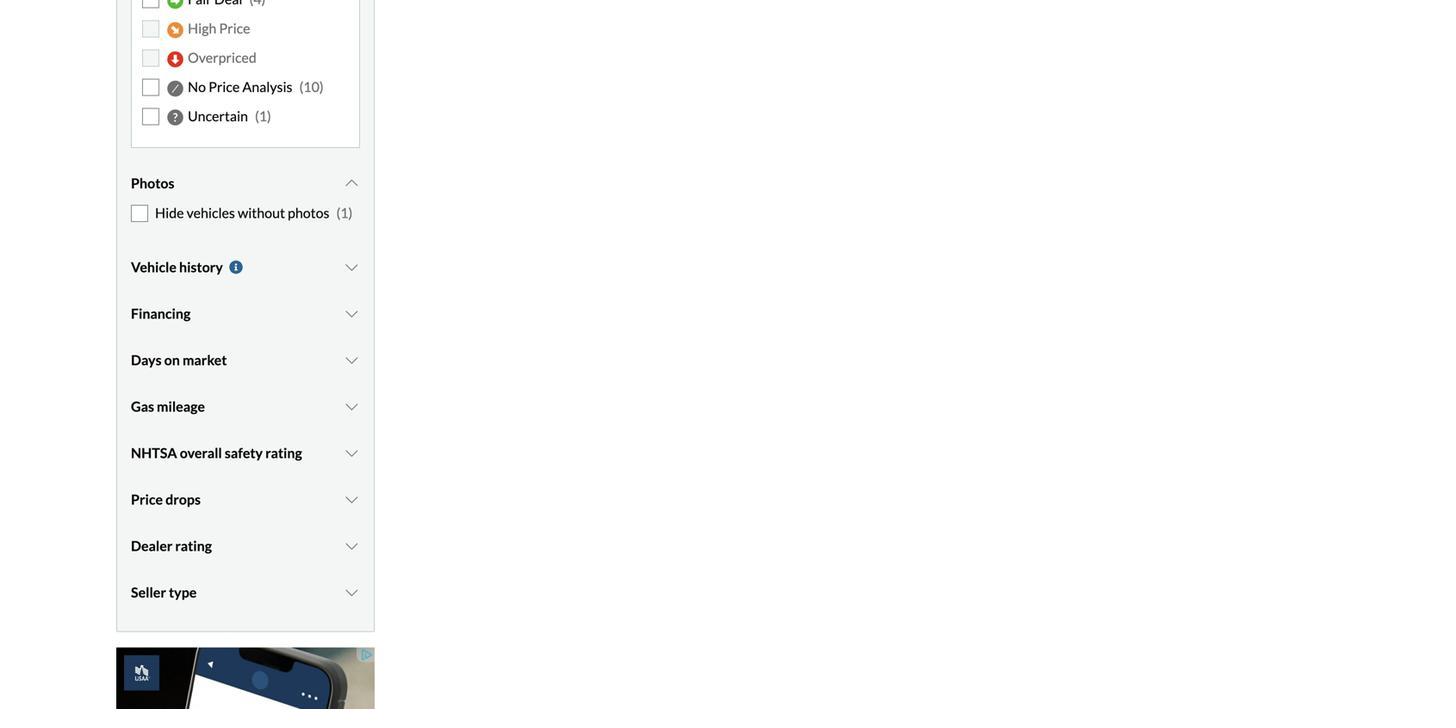 Task type: describe. For each thing, give the bounding box(es) containing it.
seller
[[131, 584, 166, 601]]

dealer rating button
[[131, 525, 360, 568]]

high price
[[188, 20, 250, 37]]

price for high
[[219, 20, 250, 37]]

type
[[169, 584, 197, 601]]

info circle image
[[227, 260, 244, 274]]

chevron down image inside vehicle history dropdown button
[[343, 260, 360, 274]]

chevron down image for seller type
[[343, 586, 360, 600]]

chevron down image for price drops
[[343, 493, 360, 507]]

no price analysis (10)
[[188, 78, 324, 95]]

uncertain (1)
[[188, 107, 271, 124]]

chevron down image for days on market
[[343, 353, 360, 367]]

chevron down image for photos
[[343, 177, 360, 190]]

chevron down image for gas mileage
[[343, 400, 360, 414]]

vehicle history button
[[131, 246, 360, 289]]

drops
[[165, 491, 201, 508]]

photos
[[131, 175, 174, 192]]

on
[[164, 352, 180, 368]]

gas
[[131, 398, 154, 415]]

price drops button
[[131, 478, 360, 521]]

hide vehicles without photos (1)
[[155, 205, 353, 221]]

nhtsa overall safety rating button
[[131, 432, 360, 475]]

gas mileage button
[[131, 385, 360, 428]]

chevron down image for nhtsa overall safety rating
[[343, 446, 360, 460]]

safety
[[225, 445, 263, 461]]

dealer
[[131, 538, 173, 555]]

without
[[238, 205, 285, 221]]

no
[[188, 78, 206, 95]]

0 vertical spatial (1)
[[255, 107, 271, 124]]

(10)
[[299, 78, 324, 95]]

photos button
[[131, 162, 360, 205]]

photos
[[288, 205, 329, 221]]

analysis
[[242, 78, 292, 95]]



Task type: locate. For each thing, give the bounding box(es) containing it.
nhtsa
[[131, 445, 177, 461]]

price
[[219, 20, 250, 37], [209, 78, 240, 95], [131, 491, 163, 508]]

rating right dealer
[[175, 538, 212, 555]]

chevron down image inside 'price drops' 'dropdown button'
[[343, 493, 360, 507]]

vehicle history
[[131, 259, 223, 275]]

1 horizontal spatial rating
[[265, 445, 302, 461]]

advertisement region
[[116, 648, 375, 710]]

days
[[131, 352, 162, 368]]

financing button
[[131, 292, 360, 335]]

seller type
[[131, 584, 197, 601]]

vehicle
[[131, 259, 176, 275]]

2 chevron down image from the top
[[343, 400, 360, 414]]

2 vertical spatial price
[[131, 491, 163, 508]]

price inside 'price drops' 'dropdown button'
[[131, 491, 163, 508]]

(1) down the analysis
[[255, 107, 271, 124]]

chevron down image for financing
[[343, 307, 360, 321]]

price right no
[[209, 78, 240, 95]]

seller type button
[[131, 571, 360, 614]]

1 vertical spatial (1)
[[336, 205, 353, 221]]

2 chevron down image from the top
[[343, 260, 360, 274]]

history
[[179, 259, 223, 275]]

1 chevron down image from the top
[[343, 353, 360, 367]]

chevron down image inside dealer rating dropdown button
[[343, 539, 360, 553]]

hide
[[155, 205, 184, 221]]

chevron down image inside nhtsa overall safety rating dropdown button
[[343, 446, 360, 460]]

chevron down image for dealer rating
[[343, 539, 360, 553]]

chevron down image inside gas mileage dropdown button
[[343, 400, 360, 414]]

mileage
[[157, 398, 205, 415]]

price drops
[[131, 491, 201, 508]]

1 vertical spatial price
[[209, 78, 240, 95]]

chevron down image inside financing dropdown button
[[343, 307, 360, 321]]

uncertain
[[188, 107, 248, 124]]

1 vertical spatial rating
[[175, 538, 212, 555]]

rating right 'safety'
[[265, 445, 302, 461]]

chevron down image inside days on market dropdown button
[[343, 353, 360, 367]]

4 chevron down image from the top
[[343, 446, 360, 460]]

days on market
[[131, 352, 227, 368]]

(1)
[[255, 107, 271, 124], [336, 205, 353, 221]]

0 vertical spatial price
[[219, 20, 250, 37]]

chevron down image
[[343, 353, 360, 367], [343, 400, 360, 414], [343, 493, 360, 507], [343, 539, 360, 553]]

overpriced
[[188, 49, 256, 66]]

1 chevron down image from the top
[[343, 177, 360, 190]]

3 chevron down image from the top
[[343, 307, 360, 321]]

vehicles
[[187, 205, 235, 221]]

gas mileage
[[131, 398, 205, 415]]

high
[[188, 20, 216, 37]]

chevron down image inside seller type dropdown button
[[343, 586, 360, 600]]

chevron down image inside photos dropdown button
[[343, 177, 360, 190]]

price left drops
[[131, 491, 163, 508]]

0 horizontal spatial rating
[[175, 538, 212, 555]]

0 vertical spatial rating
[[265, 445, 302, 461]]

0 horizontal spatial (1)
[[255, 107, 271, 124]]

(1) right the photos
[[336, 205, 353, 221]]

1 horizontal spatial (1)
[[336, 205, 353, 221]]

price for no
[[209, 78, 240, 95]]

3 chevron down image from the top
[[343, 493, 360, 507]]

market
[[183, 352, 227, 368]]

price up overpriced
[[219, 20, 250, 37]]

financing
[[131, 305, 191, 322]]

5 chevron down image from the top
[[343, 586, 360, 600]]

nhtsa overall safety rating
[[131, 445, 302, 461]]

chevron down image
[[343, 177, 360, 190], [343, 260, 360, 274], [343, 307, 360, 321], [343, 446, 360, 460], [343, 586, 360, 600]]

4 chevron down image from the top
[[343, 539, 360, 553]]

rating
[[265, 445, 302, 461], [175, 538, 212, 555]]

dealer rating
[[131, 538, 212, 555]]

overall
[[180, 445, 222, 461]]

days on market button
[[131, 339, 360, 382]]



Task type: vqa. For each thing, say whether or not it's contained in the screenshot.
1st chevron down icon from the top of the page
yes



